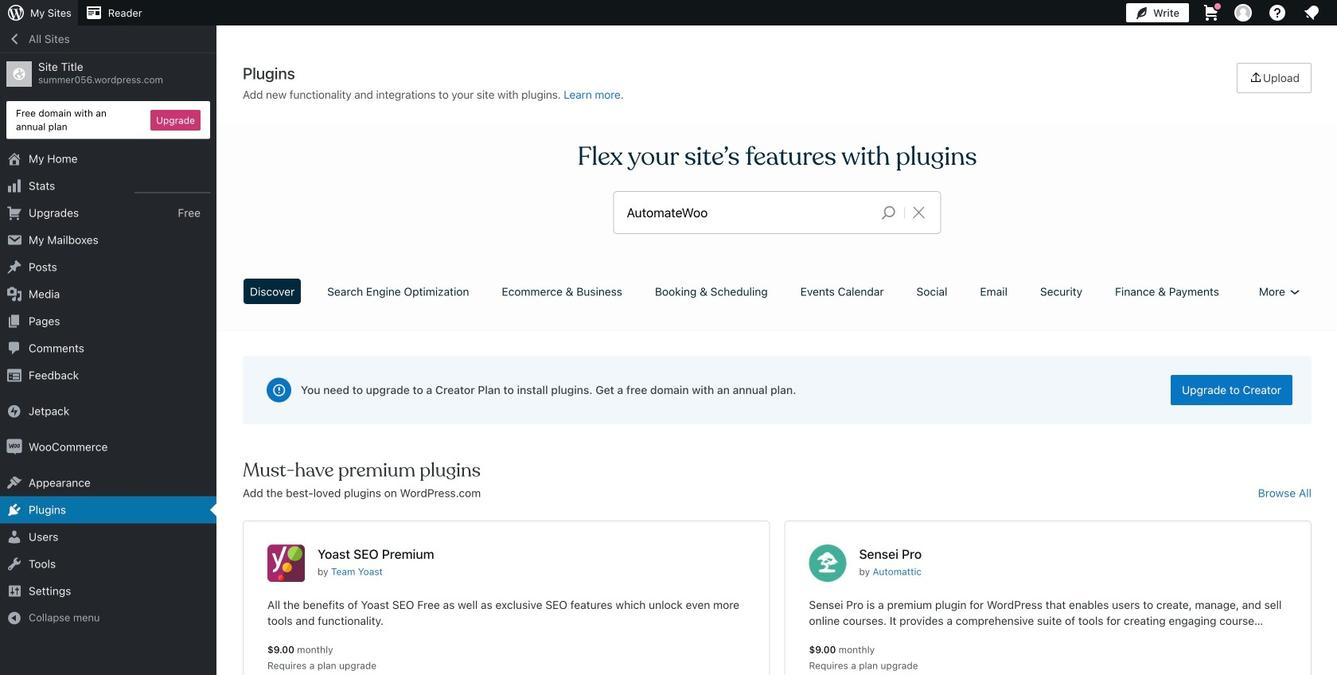 Task type: vqa. For each thing, say whether or not it's contained in the screenshot.
Close Search image
yes



Task type: locate. For each thing, give the bounding box(es) containing it.
1 plugin icon image from the left
[[268, 545, 305, 582]]

1 horizontal spatial plugin icon image
[[809, 545, 847, 582]]

list item
[[1330, 156, 1338, 231], [1330, 231, 1338, 290]]

2 list item from the top
[[1330, 231, 1338, 290]]

img image
[[6, 403, 22, 419], [6, 439, 22, 455]]

main content
[[237, 63, 1318, 675]]

plugin icon image
[[268, 545, 305, 582], [809, 545, 847, 582]]

Search search field
[[627, 192, 869, 233]]

0 vertical spatial img image
[[6, 403, 22, 419]]

2 img image from the top
[[6, 439, 22, 455]]

help image
[[1268, 3, 1287, 22]]

highest hourly views 0 image
[[135, 183, 210, 193]]

None search field
[[614, 192, 941, 233]]

1 vertical spatial img image
[[6, 439, 22, 455]]

0 horizontal spatial plugin icon image
[[268, 545, 305, 582]]



Task type: describe. For each thing, give the bounding box(es) containing it.
close search image
[[899, 203, 939, 222]]

open search image
[[869, 201, 909, 224]]

manage your notifications image
[[1303, 3, 1322, 22]]

my shopping cart image
[[1202, 3, 1221, 22]]

1 list item from the top
[[1330, 156, 1338, 231]]

1 img image from the top
[[6, 403, 22, 419]]

my profile image
[[1235, 4, 1252, 21]]

2 plugin icon image from the left
[[809, 545, 847, 582]]



